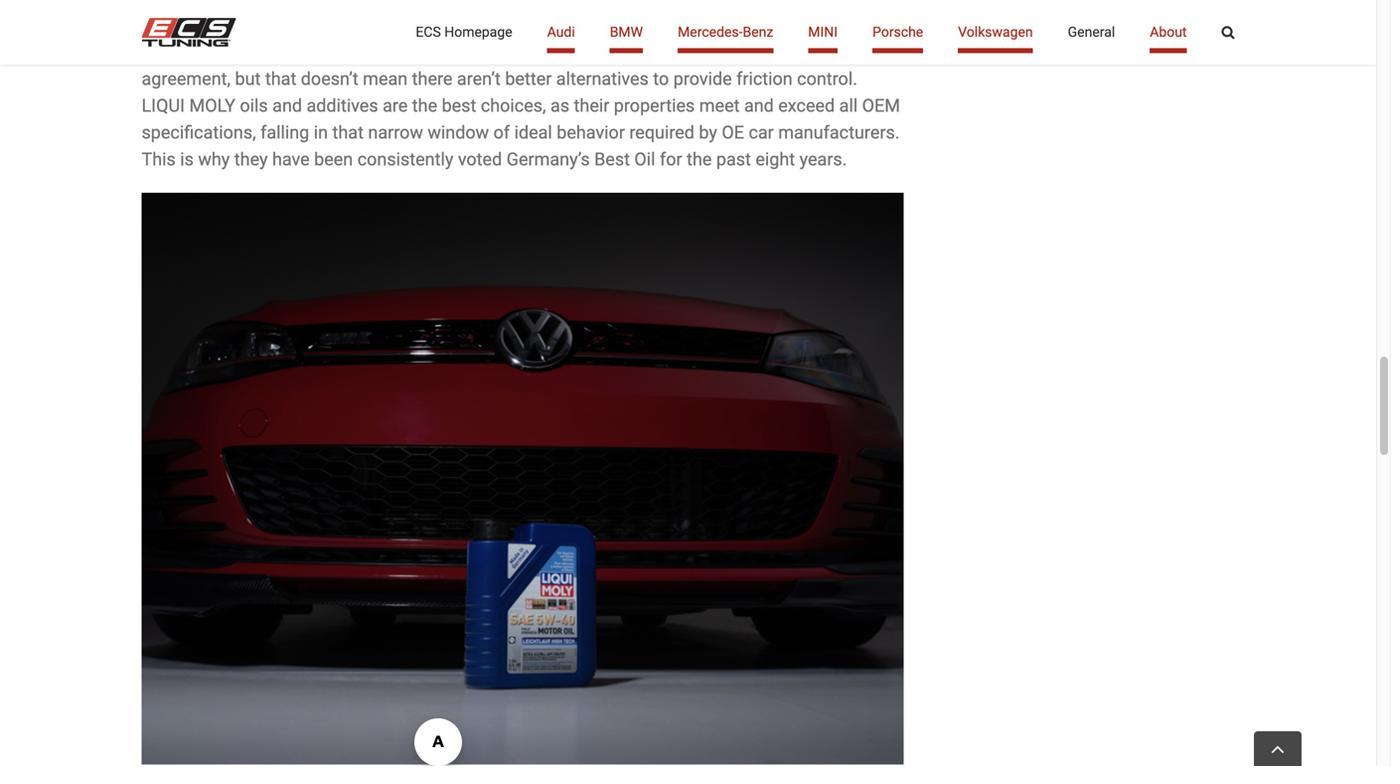 Task type: vqa. For each thing, say whether or not it's contained in the screenshot.
the right Upgrades
no



Task type: locate. For each thing, give the bounding box(es) containing it.
eight
[[756, 149, 795, 170]]

the down by
[[687, 149, 712, 170]]

2 vertical spatial the
[[687, 149, 712, 170]]

lubrication
[[337, 42, 421, 63]]

0 horizontal spatial that
[[265, 69, 297, 89]]

as
[[241, 42, 259, 63], [551, 95, 570, 116]]

say
[[322, 15, 349, 36]]

bmw up 'many'
[[275, 15, 318, 36]]

with
[[518, 42, 551, 63]]

car
[[749, 122, 774, 143]]

are
[[383, 95, 408, 116]]

of
[[833, 42, 849, 63], [494, 122, 510, 143]]

"castrol
[[354, 15, 417, 36]]

the down there
[[412, 95, 437, 116]]

as left do
[[241, 42, 259, 63]]

auto
[[556, 42, 591, 63]]

2 horizontal spatial bmw
[[808, 15, 850, 36]]

about
[[1150, 24, 1187, 40]]

as up ideal
[[551, 95, 570, 116]]

mini
[[808, 24, 838, 40]]

1 horizontal spatial bmw
[[610, 24, 643, 40]]

volkswagen
[[958, 24, 1033, 40]]

1 horizontal spatial their
[[854, 42, 889, 63]]

0 vertical spatial as
[[241, 42, 259, 63]]

their up behavior
[[574, 95, 610, 116]]

alternatives
[[556, 69, 649, 89]]

0 vertical spatial the
[[492, 15, 517, 36]]

0 horizontal spatial this
[[142, 149, 176, 170]]

but
[[235, 69, 261, 89]]

0 horizontal spatial manufacturers.
[[595, 42, 717, 63]]

liqui
[[142, 95, 185, 116]]

1 horizontal spatial manufacturers.
[[778, 122, 900, 143]]

had
[[855, 15, 884, 36]]

bmw up part
[[808, 15, 850, 36]]

0 vertical spatial that
[[265, 69, 297, 89]]

1 horizontal spatial the
[[492, 15, 517, 36]]

0 horizontal spatial of
[[494, 122, 510, 143]]

the
[[492, 15, 517, 36], [412, 95, 437, 116], [687, 149, 712, 170]]

agreement,
[[142, 69, 231, 89]]

0 vertical spatial manufacturers.
[[595, 42, 717, 63]]

exceed
[[779, 95, 835, 116]]

a
[[889, 15, 899, 36]]

ecs
[[416, 24, 441, 40]]

this left is in the top left of the page
[[142, 149, 176, 170]]

their down had
[[854, 42, 889, 63]]

general link
[[1068, 0, 1115, 65]]

for right cap,
[[605, 15, 627, 36]]

behavior
[[557, 122, 625, 143]]

and
[[774, 15, 803, 36], [272, 95, 302, 116], [744, 95, 774, 116]]

for right oil
[[660, 149, 682, 170]]

1 vertical spatial the
[[412, 95, 437, 116]]

porsche
[[873, 24, 924, 40]]

0 horizontal spatial for
[[605, 15, 627, 36]]

and up falling
[[272, 95, 302, 116]]

this down mercedes-benz
[[721, 42, 755, 63]]

the left oil
[[492, 15, 517, 36]]

better
[[505, 69, 552, 89]]

1 vertical spatial why
[[198, 149, 230, 170]]

1 horizontal spatial for
[[660, 149, 682, 170]]

0 vertical spatial why
[[167, 15, 199, 36]]

doesn't
[[301, 69, 359, 89]]

that
[[265, 69, 297, 89], [332, 122, 364, 143]]

0 horizontal spatial bmw
[[275, 15, 318, 36]]

part
[[796, 42, 828, 63]]

narrow
[[368, 122, 423, 143]]

1 horizontal spatial of
[[833, 42, 849, 63]]

1 horizontal spatial that
[[332, 122, 364, 143]]

ecs tuning logo image
[[142, 18, 236, 47]]

choices,
[[481, 95, 546, 116]]

benz
[[743, 24, 774, 40]]

1 vertical spatial their
[[574, 95, 610, 116]]

to
[[653, 69, 669, 89]]

have
[[272, 149, 310, 170]]

1 vertical spatial that
[[332, 122, 364, 143]]

so
[[142, 15, 162, 36]]

oil
[[521, 15, 540, 36]]

homepage
[[445, 24, 513, 40]]

manufacturers. down all
[[778, 122, 900, 143]]

why up partnership,
[[167, 15, 199, 36]]

and up was
[[774, 15, 803, 36]]

castrol
[[712, 15, 769, 36]]

companies
[[425, 42, 513, 63]]

why
[[167, 15, 199, 36], [198, 149, 230, 170]]

mean
[[363, 69, 408, 89]]

0 vertical spatial for
[[605, 15, 627, 36]]

of down choices,
[[494, 122, 510, 143]]

manufacturers. up to
[[595, 42, 717, 63]]

control.
[[797, 69, 858, 89]]

1 vertical spatial of
[[494, 122, 510, 143]]

falling
[[261, 122, 309, 143]]

bmw right cap,
[[610, 24, 643, 40]]

bmw
[[275, 15, 318, 36], [808, 15, 850, 36], [610, 24, 643, 40]]

this
[[721, 42, 755, 63], [142, 149, 176, 170]]

0 vertical spatial this
[[721, 42, 755, 63]]

on
[[467, 15, 487, 36]]

0 horizontal spatial as
[[241, 42, 259, 63]]

mercedes-benz link
[[678, 0, 774, 65]]

do
[[264, 42, 284, 63]]

voted
[[458, 149, 502, 170]]

that right in
[[332, 122, 364, 143]]

why right is in the top left of the page
[[198, 149, 230, 170]]

about link
[[1150, 0, 1187, 65]]

my
[[246, 15, 271, 36]]

for
[[605, 15, 627, 36], [660, 149, 682, 170]]

manufacturers.
[[595, 42, 717, 63], [778, 122, 900, 143]]

1 vertical spatial as
[[551, 95, 570, 116]]

0 horizontal spatial the
[[412, 95, 437, 116]]

ideal
[[514, 122, 552, 143]]

so why does my bmw say "castrol only" on the oil fill cap, for example? castrol and bmw had a partnership, as do many lubrication companies with auto manufacturers. this was part of their agreement, but that doesn't mean there aren't better alternatives to provide friction control. liqui moly oils and additives are the best choices, as their properties meet and exceed all oem specifications, falling in that narrow window of ideal behavior required by oe car manufacturers. this is why they have been consistently voted germany's best oil for the past eight years.
[[142, 15, 900, 170]]

that down do
[[265, 69, 297, 89]]

in
[[314, 122, 328, 143]]

0 horizontal spatial their
[[574, 95, 610, 116]]

audi
[[547, 24, 575, 40]]

specifications,
[[142, 122, 256, 143]]

of down mini at the right of the page
[[833, 42, 849, 63]]

audi link
[[547, 0, 575, 65]]



Task type: describe. For each thing, give the bounding box(es) containing it.
partnership,
[[142, 42, 236, 63]]

provide
[[674, 69, 732, 89]]

oe
[[722, 122, 744, 143]]

1 vertical spatial this
[[142, 149, 176, 170]]

1 vertical spatial for
[[660, 149, 682, 170]]

fill
[[545, 15, 563, 36]]

required
[[630, 122, 695, 143]]

was
[[760, 42, 792, 63]]

cap,
[[568, 15, 600, 36]]

past
[[716, 149, 751, 170]]

oil
[[635, 149, 656, 170]]

window
[[428, 122, 489, 143]]

mercedes-benz
[[678, 24, 774, 40]]

years.
[[800, 149, 847, 170]]

oem
[[862, 95, 900, 116]]

does
[[203, 15, 242, 36]]

many
[[289, 42, 332, 63]]

ecs homepage link
[[416, 0, 513, 65]]

all
[[840, 95, 858, 116]]

mercedes-
[[678, 24, 743, 40]]

there
[[412, 69, 453, 89]]

been
[[314, 149, 353, 170]]

meet
[[699, 95, 740, 116]]

general
[[1068, 24, 1115, 40]]

example?
[[632, 15, 708, 36]]

1 vertical spatial manufacturers.
[[778, 122, 900, 143]]

only"
[[421, 15, 463, 36]]

1 horizontal spatial this
[[721, 42, 755, 63]]

ecs homepage
[[416, 24, 513, 40]]

volkswagen link
[[958, 0, 1033, 65]]

porsche link
[[873, 0, 924, 65]]

additives
[[307, 95, 378, 116]]

mini link
[[808, 0, 838, 65]]

germany's
[[507, 149, 590, 170]]

by
[[699, 122, 718, 143]]

and up car
[[744, 95, 774, 116]]

is
[[180, 149, 194, 170]]

properties
[[614, 95, 695, 116]]

1 horizontal spatial as
[[551, 95, 570, 116]]

2 horizontal spatial the
[[687, 149, 712, 170]]

they
[[234, 149, 268, 170]]

aren't
[[457, 69, 501, 89]]

best
[[442, 95, 476, 116]]

bmw link
[[610, 0, 643, 65]]

best
[[594, 149, 630, 170]]

friction
[[737, 69, 793, 89]]

0 vertical spatial their
[[854, 42, 889, 63]]

consistently
[[358, 149, 454, 170]]

moly
[[189, 95, 236, 116]]

oils
[[240, 95, 268, 116]]

0 vertical spatial of
[[833, 42, 849, 63]]



